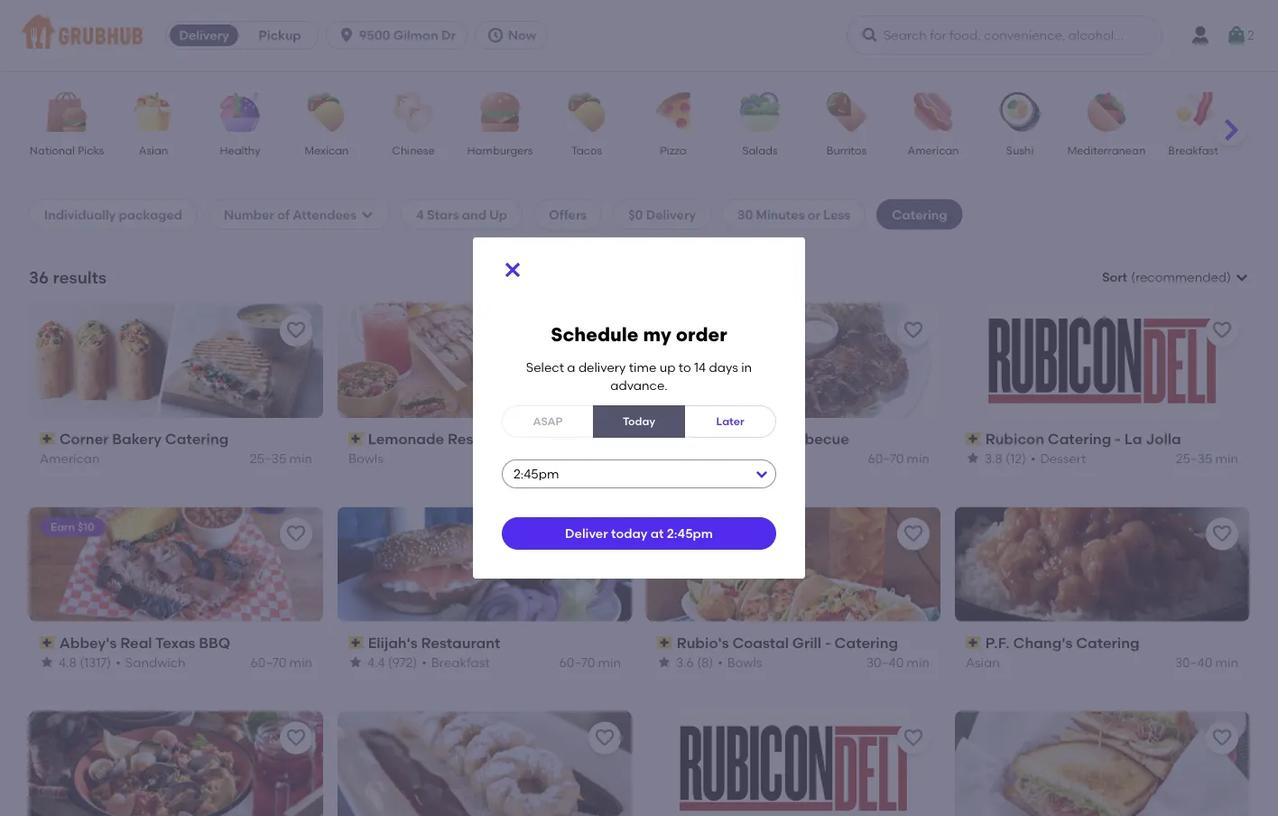 Task type: vqa. For each thing, say whether or not it's contained in the screenshot.
Own
no



Task type: locate. For each thing, give the bounding box(es) containing it.
(972)
[[388, 655, 418, 670]]

4.8 (1317)
[[59, 655, 111, 670]]

•
[[738, 451, 743, 466], [1031, 451, 1036, 466], [116, 655, 121, 670], [422, 655, 427, 670], [718, 655, 723, 670]]

30–40 min
[[867, 655, 930, 670], [1176, 655, 1239, 670]]

svg image
[[1227, 24, 1248, 46], [338, 26, 356, 44], [862, 26, 880, 44], [360, 207, 375, 222], [502, 259, 524, 281]]

star icon image for abbey's
[[40, 655, 54, 670]]

• down elijah's restaurant
[[422, 655, 427, 670]]

subscription pass image inside the lemonade restaurant catering link
[[349, 433, 365, 445]]

later
[[717, 415, 745, 428]]

jolla
[[1146, 430, 1182, 448]]

4.6 (1565)
[[677, 451, 733, 466]]

9500 gilman dr button
[[326, 21, 475, 50]]

breakfast down elijah's restaurant link
[[432, 655, 490, 670]]

asian down 'asian' image at top
[[139, 144, 168, 157]]

• right (1317)
[[116, 655, 121, 670]]

subscription pass image inside p.f. chang's catering 'link'
[[966, 637, 982, 649]]

0 horizontal spatial american
[[40, 451, 100, 466]]

corner bakery catering
[[59, 430, 229, 448]]

1 horizontal spatial 60–70
[[560, 655, 595, 670]]

36
[[29, 267, 49, 287]]

0 horizontal spatial 30–40 min
[[867, 655, 930, 670]]

subscription pass image for corner bakery catering
[[40, 433, 56, 445]]

and
[[462, 207, 487, 222]]

1 25–35 from the left
[[250, 451, 287, 466]]

lemonade restaurant catering link
[[349, 429, 621, 449]]

subscription pass image
[[349, 433, 365, 445], [966, 433, 982, 445], [349, 637, 365, 649], [658, 637, 674, 649]]

mediterranean
[[1068, 144, 1146, 157]]

2 horizontal spatial 60–70 min
[[868, 451, 930, 466]]

1 horizontal spatial 30–40 min
[[1176, 655, 1239, 670]]

- left la
[[1116, 430, 1122, 448]]

delivery
[[179, 28, 229, 43], [646, 207, 696, 222]]

subscription pass image inside the abbey's real texas bbq link
[[40, 637, 56, 649]]

subscription pass image for rubio's coastal grill - catering
[[658, 637, 674, 649]]

asian down p.f.
[[966, 655, 1001, 670]]

rubicon
[[986, 430, 1045, 448]]

0 vertical spatial restaurant
[[448, 430, 527, 448]]

1 vertical spatial delivery
[[646, 207, 696, 222]]

picks
[[77, 144, 104, 157]]

subscription pass image inside rubio's coastal grill - catering link
[[658, 637, 674, 649]]

subscription pass image for lemonade restaurant catering
[[349, 433, 365, 445]]

2 25–35 from the left
[[1177, 451, 1213, 466]]

bowls down the lemonade
[[349, 451, 384, 466]]

catering inside 'link'
[[1077, 634, 1140, 652]]

subscription pass image left the lemonade
[[349, 433, 365, 445]]

save this restaurant image
[[1212, 320, 1234, 341], [285, 524, 307, 545], [285, 728, 307, 749], [903, 728, 925, 749]]

• for restaurant
[[422, 655, 427, 670]]

less
[[824, 207, 851, 222]]

healthy
[[220, 144, 261, 157]]

number of attendees
[[224, 207, 357, 222]]

subscription pass image left elijah's
[[349, 637, 365, 649]]

0 vertical spatial -
[[1116, 430, 1122, 448]]

subscription pass image inside l&l hawaiian barbecue "link"
[[658, 433, 674, 445]]

subscription pass image left rubio's
[[658, 637, 674, 649]]

0 horizontal spatial delivery
[[179, 28, 229, 43]]

lemonade
[[368, 430, 445, 448]]

0 vertical spatial american
[[908, 144, 960, 157]]

3.8
[[985, 451, 1003, 466]]

1 vertical spatial breakfast
[[432, 655, 490, 670]]

l&l hawaiian barbecue
[[677, 430, 850, 448]]

p.f. chang's catering
[[986, 634, 1140, 652]]

catering right the chang's
[[1077, 634, 1140, 652]]

1 25–35 min from the left
[[250, 451, 313, 466]]

4.4
[[368, 655, 385, 670]]

dessert
[[1041, 451, 1087, 466]]

svg image inside "2" button
[[1227, 24, 1248, 46]]

delivery right $0
[[646, 207, 696, 222]]

my
[[644, 323, 672, 346]]

subscription pass image left the rubicon
[[966, 433, 982, 445]]

star icon image left 4.8
[[40, 655, 54, 670]]

subscription pass image left corner
[[40, 433, 56, 445]]

sushi image
[[989, 92, 1052, 132]]

hawaiian
[[708, 430, 777, 448]]

star icon image for rubicon
[[966, 451, 981, 466]]

save this restaurant button
[[280, 314, 313, 347], [589, 314, 621, 347], [898, 314, 930, 347], [1207, 314, 1239, 347], [280, 518, 313, 551], [589, 518, 621, 551], [898, 518, 930, 551], [1207, 518, 1239, 551], [280, 722, 313, 755], [589, 722, 621, 755], [898, 722, 930, 755], [1207, 722, 1239, 755]]

lemonade restaurant catering
[[368, 430, 594, 448]]

30 minutes or less
[[738, 207, 851, 222]]

2 30–40 min from the left
[[1176, 655, 1239, 670]]

0 horizontal spatial breakfast
[[432, 655, 490, 670]]

restaurant up • breakfast
[[421, 634, 501, 652]]

2 25–35 min from the left
[[1177, 451, 1239, 466]]

1 horizontal spatial -
[[1116, 430, 1122, 448]]

9500
[[360, 28, 391, 43]]

days
[[709, 359, 739, 375]]

min for elijah's restaurant
[[598, 655, 621, 670]]

30–40 min for p.f. chang's catering
[[1176, 655, 1239, 670]]

breakfast down breakfast image
[[1169, 144, 1219, 157]]

0 horizontal spatial 30–40
[[867, 655, 904, 670]]

star icon image left 3.6
[[658, 655, 672, 670]]

earn $10
[[51, 521, 94, 534]]

0 horizontal spatial 25–35 min
[[250, 451, 313, 466]]

corner
[[59, 430, 109, 448]]

star icon image
[[658, 451, 672, 466], [966, 451, 981, 466], [40, 655, 54, 670], [349, 655, 363, 670], [658, 655, 672, 670]]

subscription pass image
[[40, 433, 56, 445], [658, 433, 674, 445], [40, 637, 56, 649], [966, 637, 982, 649]]

attendees
[[293, 207, 357, 222]]

0 horizontal spatial asian
[[139, 144, 168, 157]]

restaurant
[[448, 430, 527, 448], [421, 634, 501, 652]]

1 vertical spatial restaurant
[[421, 634, 501, 652]]

subscription pass image left l&l
[[658, 433, 674, 445]]

star icon image for elijah's
[[349, 655, 363, 670]]

healthy image
[[209, 92, 272, 132]]

4.4 (972)
[[368, 655, 418, 670]]

subscription pass image for elijah's restaurant
[[349, 637, 365, 649]]

1 horizontal spatial 25–35
[[1177, 451, 1213, 466]]

25–35 for corner bakery catering
[[250, 451, 287, 466]]

catering right bakery
[[165, 430, 229, 448]]

abbey's real texas bbq
[[59, 634, 230, 652]]

• dinner
[[738, 451, 787, 466]]

pizza image
[[642, 92, 705, 132]]

0 vertical spatial breakfast
[[1169, 144, 1219, 157]]

mediterranean image
[[1076, 92, 1139, 132]]

60–70 min
[[868, 451, 930, 466], [251, 655, 313, 670], [560, 655, 621, 670]]

0 vertical spatial asian
[[139, 144, 168, 157]]

• for real
[[116, 655, 121, 670]]

elijah's
[[368, 634, 418, 652]]

bbq
[[199, 634, 230, 652]]

catering down asap at bottom
[[531, 430, 594, 448]]

later button
[[685, 405, 777, 438]]

- right grill
[[825, 634, 832, 652]]

main navigation navigation
[[0, 0, 1279, 70]]

save this restaurant image
[[285, 320, 307, 341], [594, 320, 616, 341], [903, 320, 925, 341], [594, 524, 616, 545], [903, 524, 925, 545], [1212, 524, 1234, 545], [594, 728, 616, 749], [1212, 728, 1234, 749]]

• sandwich
[[116, 655, 186, 670]]

0 vertical spatial delivery
[[179, 28, 229, 43]]

asian image
[[122, 92, 185, 132]]

(1317)
[[80, 655, 111, 670]]

catering right less
[[893, 207, 948, 222]]

up
[[660, 359, 676, 375]]

chang's
[[1014, 634, 1073, 652]]

restaurant right the lemonade
[[448, 430, 527, 448]]

national
[[30, 144, 75, 157]]

chinese image
[[382, 92, 445, 132]]

• for coastal
[[718, 655, 723, 670]]

american
[[908, 144, 960, 157], [40, 451, 100, 466]]

3.6
[[677, 655, 694, 670]]

min for rubio's coastal grill - catering
[[907, 655, 930, 670]]

delivery inside 'button'
[[179, 28, 229, 43]]

american down corner
[[40, 451, 100, 466]]

0 horizontal spatial bowls
[[349, 451, 384, 466]]

pickup
[[259, 28, 301, 43]]

30–40 min for rubio's coastal grill - catering
[[867, 655, 930, 670]]

1 30–40 min from the left
[[867, 655, 930, 670]]

subscription pass image inside elijah's restaurant link
[[349, 637, 365, 649]]

elijah's restaurant
[[368, 634, 501, 652]]

subscription pass image inside rubicon catering - la jolla link
[[966, 433, 982, 445]]

1 horizontal spatial 30–40
[[1176, 655, 1213, 670]]

american down "american" image
[[908, 144, 960, 157]]

subscription pass image left p.f.
[[966, 637, 982, 649]]

star icon image left '3.8'
[[966, 451, 981, 466]]

bowls down coastal
[[728, 655, 763, 670]]

delivery
[[579, 359, 626, 375]]

national picks
[[30, 144, 104, 157]]

0 horizontal spatial 60–70 min
[[251, 655, 313, 670]]

breakfast
[[1169, 144, 1219, 157], [432, 655, 490, 670]]

up
[[490, 207, 508, 222]]

25–35
[[250, 451, 287, 466], [1177, 451, 1213, 466]]

star icon image left 4.4
[[349, 655, 363, 670]]

rubicon catering - la jolla link
[[966, 429, 1239, 449]]

burritos image
[[816, 92, 879, 132]]

• right (12)
[[1031, 451, 1036, 466]]

• down hawaiian
[[738, 451, 743, 466]]

svg image
[[487, 26, 505, 44]]

subscription pass image inside 'corner bakery catering' link
[[40, 433, 56, 445]]

2 horizontal spatial 60–70
[[868, 451, 904, 466]]

dinner
[[747, 451, 787, 466]]

2 30–40 from the left
[[1176, 655, 1213, 670]]

subscription pass image left abbey's
[[40, 637, 56, 649]]

30–40 for rubio's coastal grill - catering
[[867, 655, 904, 670]]

1 horizontal spatial breakfast
[[1169, 144, 1219, 157]]

• right (8)
[[718, 655, 723, 670]]

delivery left the pickup button
[[179, 28, 229, 43]]

1 horizontal spatial bowls
[[728, 655, 763, 670]]

star icon image for l&l
[[658, 451, 672, 466]]

1 vertical spatial american
[[40, 451, 100, 466]]

min for l&l hawaiian barbecue
[[907, 451, 930, 466]]

subscription pass image for l&l hawaiian barbecue
[[658, 433, 674, 445]]

catering
[[893, 207, 948, 222], [165, 430, 229, 448], [531, 430, 594, 448], [1048, 430, 1112, 448], [835, 634, 899, 652], [1077, 634, 1140, 652]]

corner bakery catering link
[[40, 429, 313, 449]]

or
[[808, 207, 821, 222]]

1 horizontal spatial asian
[[966, 655, 1001, 670]]

0 horizontal spatial 60–70
[[251, 655, 287, 670]]

(8)
[[697, 655, 714, 670]]

1 horizontal spatial 25–35 min
[[1177, 451, 1239, 466]]

star icon image left the 4.6
[[658, 451, 672, 466]]

-
[[1116, 430, 1122, 448], [825, 634, 832, 652]]

rubicon catering - little italy logo image
[[680, 711, 908, 817]]

1 30–40 from the left
[[867, 655, 904, 670]]

0 horizontal spatial -
[[825, 634, 832, 652]]

2 button
[[1227, 19, 1255, 51]]

0 horizontal spatial 25–35
[[250, 451, 287, 466]]

4.8
[[59, 655, 77, 670]]

rubio's
[[677, 634, 729, 652]]



Task type: describe. For each thing, give the bounding box(es) containing it.
60–70 for texas
[[251, 655, 287, 670]]

1 horizontal spatial 60–70 min
[[560, 655, 621, 670]]

min for abbey's real texas bbq
[[290, 655, 313, 670]]

36 results
[[29, 267, 107, 287]]

9500 gilman dr
[[360, 28, 456, 43]]

25–35 for rubicon catering - la jolla
[[1177, 451, 1213, 466]]

60–70 for barbecue
[[868, 451, 904, 466]]

restaurant for elijah's
[[421, 634, 501, 652]]

60–70 min for texas
[[251, 655, 313, 670]]

25–35 min for corner bakery catering
[[250, 451, 313, 466]]

save this restaurant image for lemonade restaurant catering
[[594, 320, 616, 341]]

advance.
[[611, 378, 668, 393]]

mexican
[[305, 144, 349, 157]]

texas
[[155, 634, 195, 652]]

tacos image
[[555, 92, 619, 132]]

3.6 (8)
[[677, 655, 714, 670]]

deliver today at 2:45pm
[[565, 526, 714, 541]]

p.f.
[[986, 634, 1010, 652]]

at
[[651, 526, 664, 541]]

4.6
[[677, 451, 694, 466]]

offers
[[549, 207, 587, 222]]

• for catering
[[1031, 451, 1036, 466]]

(1565)
[[697, 451, 733, 466]]

3.8 (12)
[[985, 451, 1027, 466]]

rubio's coastal grill - catering
[[677, 634, 899, 652]]

catering right grill
[[835, 634, 899, 652]]

national picks image
[[35, 92, 98, 132]]

35–45 min
[[559, 451, 621, 466]]

now button
[[475, 21, 556, 50]]

• dessert
[[1031, 451, 1087, 466]]

number
[[224, 207, 274, 222]]

star icon image for rubio's
[[658, 655, 672, 670]]

now
[[508, 28, 537, 43]]

sushi
[[1007, 144, 1034, 157]]

schedule
[[551, 323, 639, 346]]

la
[[1125, 430, 1143, 448]]

salads
[[743, 144, 778, 157]]

stars
[[427, 207, 459, 222]]

2
[[1248, 27, 1255, 43]]

subscription pass image for rubicon catering - la jolla
[[966, 433, 982, 445]]

rubio's coastal grill - catering link
[[658, 633, 930, 653]]

4 stars and up
[[416, 207, 508, 222]]

30–40 for p.f. chang's catering
[[1176, 655, 1213, 670]]

gilman
[[394, 28, 439, 43]]

subscription pass image for abbey's real texas bbq
[[40, 637, 56, 649]]

grill
[[793, 634, 822, 652]]

min for lemonade restaurant catering
[[598, 451, 621, 466]]

tacos
[[572, 144, 603, 157]]

14
[[695, 359, 706, 375]]

delivery button
[[166, 21, 242, 50]]

2:45pm
[[667, 526, 714, 541]]

1 vertical spatial asian
[[966, 655, 1001, 670]]

earn
[[51, 521, 75, 534]]

salads image
[[729, 92, 792, 132]]

min for corner bakery catering
[[290, 451, 313, 466]]

1 horizontal spatial american
[[908, 144, 960, 157]]

chinese
[[392, 144, 435, 157]]

american image
[[902, 92, 966, 132]]

$10
[[78, 521, 94, 534]]

barbecue
[[780, 430, 850, 448]]

elijah's restaurant link
[[349, 633, 621, 653]]

subscription pass image for p.f. chang's catering
[[966, 637, 982, 649]]

p.f. chang's catering link
[[966, 633, 1239, 653]]

real
[[120, 634, 152, 652]]

30
[[738, 207, 754, 222]]

save this restaurant image for p.f. chang's catering
[[1212, 524, 1234, 545]]

save this restaurant image for elijah's restaurant
[[594, 524, 616, 545]]

save this restaurant image for rubio's coastal grill - catering
[[903, 524, 925, 545]]

a
[[568, 359, 576, 375]]

0 vertical spatial bowls
[[349, 451, 384, 466]]

deliver
[[565, 526, 608, 541]]

1 vertical spatial -
[[825, 634, 832, 652]]

in
[[742, 359, 753, 375]]

mexican image
[[295, 92, 359, 132]]

of
[[278, 207, 290, 222]]

individually packaged
[[44, 207, 183, 222]]

1 vertical spatial bowls
[[728, 655, 763, 670]]

restaurant for lemonade
[[448, 430, 527, 448]]

asap
[[533, 415, 563, 428]]

l&l
[[677, 430, 705, 448]]

select a delivery time up to 14 days in advance.
[[526, 359, 753, 393]]

save this restaurant image for corner bakery catering
[[285, 320, 307, 341]]

min for p.f. chang's catering
[[1216, 655, 1239, 670]]

results
[[53, 267, 107, 287]]

dr
[[442, 28, 456, 43]]

(12)
[[1006, 451, 1027, 466]]

select
[[526, 359, 564, 375]]

deliver today at 2:45pm button
[[502, 517, 777, 550]]

25–35 min for rubicon catering - la jolla
[[1177, 451, 1239, 466]]

hamburgers
[[467, 144, 533, 157]]

abbey's real texas bbq link
[[40, 633, 313, 653]]

breakfast image
[[1162, 92, 1226, 132]]

svg image inside 9500 gilman dr button
[[338, 26, 356, 44]]

• for hawaiian
[[738, 451, 743, 466]]

bakery
[[112, 430, 162, 448]]

1 horizontal spatial delivery
[[646, 207, 696, 222]]

schedule my order
[[551, 323, 728, 346]]

pizza
[[661, 144, 687, 157]]

individually
[[44, 207, 116, 222]]

asap button
[[502, 405, 594, 438]]

min for rubicon catering - la jolla
[[1216, 451, 1239, 466]]

60–70 min for barbecue
[[868, 451, 930, 466]]

abbey's
[[59, 634, 117, 652]]

to
[[679, 359, 692, 375]]

hamburgers image
[[469, 92, 532, 132]]

packaged
[[119, 207, 183, 222]]

sandwich
[[125, 655, 186, 670]]

rubicon catering - la jolla logo image
[[989, 303, 1217, 418]]

save this restaurant image for l&l hawaiian barbecue
[[903, 320, 925, 341]]

• bowls
[[718, 655, 763, 670]]

today
[[623, 415, 656, 428]]

catering up dessert
[[1048, 430, 1112, 448]]

l&l hawaiian barbecue link
[[658, 429, 930, 449]]

4
[[416, 207, 424, 222]]

order
[[676, 323, 728, 346]]

• breakfast
[[422, 655, 490, 670]]

rubicon catering - la jolla
[[986, 430, 1182, 448]]



